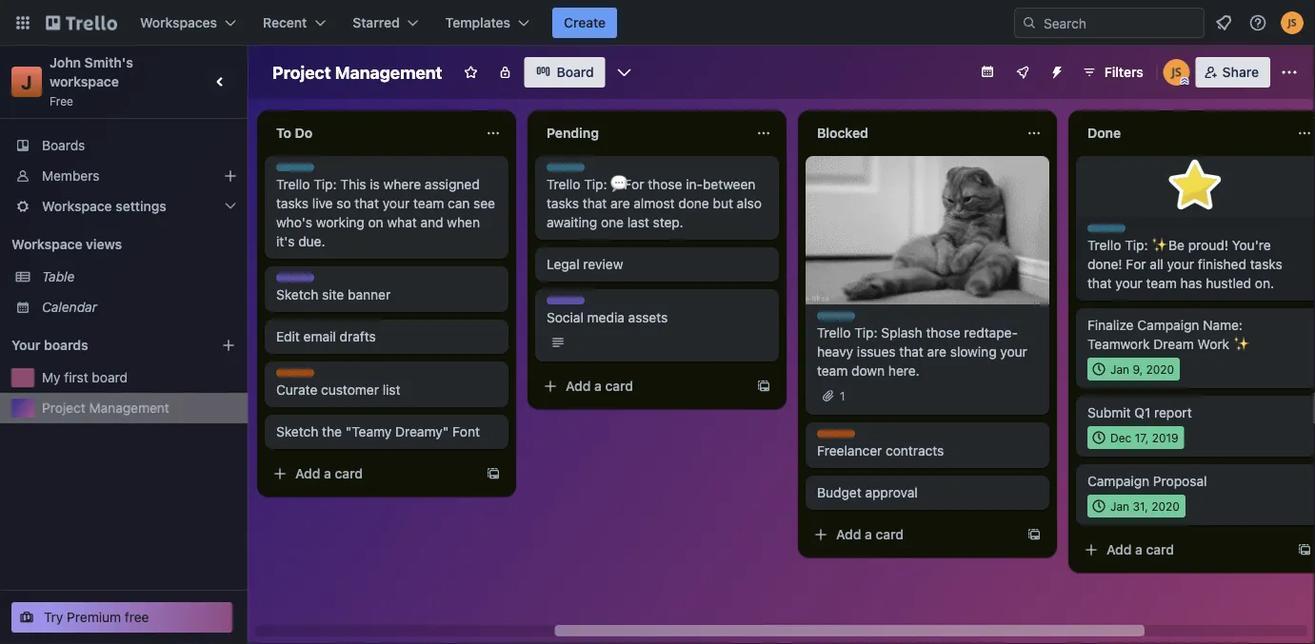 Task type: describe. For each thing, give the bounding box(es) containing it.
create
[[564, 15, 606, 30]]

workspace settings
[[42, 199, 167, 214]]

back to home image
[[46, 8, 117, 38]]

done
[[1088, 125, 1121, 141]]

you're
[[1232, 238, 1271, 253]]

almost
[[634, 196, 675, 211]]

add a card for pending
[[566, 379, 633, 394]]

done!
[[1088, 257, 1123, 272]]

templates button
[[434, 8, 541, 38]]

premium
[[67, 610, 121, 626]]

team for site
[[317, 275, 347, 289]]

sketch inside design team sketch site banner
[[276, 287, 318, 303]]

all
[[1150, 257, 1164, 272]]

try premium free
[[44, 610, 149, 626]]

your
[[11, 338, 40, 353]]

customer
[[321, 382, 379, 398]]

splash
[[881, 325, 923, 341]]

on.
[[1255, 276, 1274, 291]]

my
[[42, 370, 61, 386]]

submit q1 report
[[1088, 405, 1192, 421]]

it's
[[276, 234, 295, 250]]

jan for campaign
[[1110, 500, 1130, 513]]

Done text field
[[1076, 118, 1286, 149]]

on
[[368, 215, 384, 230]]

trello tip: this is where assigned tasks live so that your team can see who's working on what and when it's due. link
[[276, 175, 497, 251]]

between
[[703, 177, 756, 192]]

2019
[[1152, 431, 1179, 445]]

john smith's workspace link
[[50, 55, 137, 90]]

tip: for splash
[[854, 325, 878, 341]]

workspace
[[50, 74, 119, 90]]

tip for ✨
[[1121, 226, 1139, 239]]

teamwork
[[1088, 337, 1150, 352]]

pending
[[547, 125, 599, 141]]

starred
[[353, 15, 400, 30]]

curate
[[276, 382, 317, 398]]

add a card for done
[[1107, 542, 1174, 558]]

Search field
[[1037, 9, 1204, 37]]

9,
[[1133, 363, 1143, 376]]

tip for this
[[310, 165, 327, 178]]

that inside trello tip trello tip: ✨ be proud! you're done! for all your finished tasks that your team has hustled on.
[[1088, 276, 1112, 291]]

2020 for proposal
[[1152, 500, 1180, 513]]

smith's
[[84, 55, 133, 70]]

proposal
[[1153, 474, 1207, 490]]

1
[[840, 389, 845, 403]]

approval
[[865, 485, 918, 501]]

in-
[[686, 177, 703, 192]]

proud!
[[1188, 238, 1229, 253]]

freelancer contracts
[[817, 443, 944, 459]]

curate customer list link
[[276, 381, 497, 400]]

legal review link
[[547, 255, 768, 274]]

team for media
[[588, 298, 618, 311]]

report
[[1154, 405, 1192, 421]]

tip for 💬for
[[580, 165, 598, 178]]

add board image
[[221, 338, 236, 353]]

star or unstar board image
[[463, 65, 479, 80]]

be
[[1169, 238, 1185, 253]]

members link
[[0, 161, 248, 191]]

media
[[587, 310, 625, 326]]

0 notifications image
[[1212, 11, 1235, 34]]

project management inside board name text box
[[272, 62, 442, 82]]

campaign inside finalize campaign name: teamwork dream work ✨
[[1137, 318, 1199, 333]]

private image
[[498, 65, 513, 80]]

drafts
[[340, 329, 376, 345]]

color: purple, title: "design team" element for sketch site banner
[[276, 274, 347, 289]]

board
[[557, 64, 594, 80]]

dec 17, 2019
[[1110, 431, 1179, 445]]

has
[[1181, 276, 1202, 291]]

assets
[[628, 310, 668, 326]]

1 vertical spatial john smith (johnsmith38824343) image
[[1164, 59, 1190, 86]]

your boards with 2 items element
[[11, 334, 192, 357]]

your down be
[[1167, 257, 1194, 272]]

To Do text field
[[265, 118, 474, 149]]

Board name text field
[[263, 57, 452, 88]]

budget approval link
[[817, 484, 1038, 503]]

dreamy"
[[395, 424, 449, 440]]

calendar link
[[42, 298, 236, 317]]

filters
[[1105, 64, 1144, 80]]

list
[[383, 382, 400, 398]]

heavy
[[817, 344, 853, 360]]

table
[[42, 269, 75, 285]]

banner
[[348, 287, 391, 303]]

step.
[[653, 215, 683, 230]]

card for to do
[[335, 466, 363, 482]]

your inside trello tip trello tip: splash those redtape- heavy issues that are slowing your team down here.
[[1000, 344, 1028, 360]]

a for pending
[[594, 379, 602, 394]]

so
[[337, 196, 351, 211]]

color: orange, title: "one more step" element for curate
[[276, 370, 314, 377]]

try premium free button
[[11, 603, 232, 633]]

create from template… image for blocked
[[1027, 528, 1042, 543]]

trello tip trello tip: 💬for those in-between tasks that are almost done but also awaiting one last step.
[[547, 165, 762, 230]]

tip: for 💬for
[[584, 177, 607, 192]]

project inside project management "link"
[[42, 400, 85, 416]]

my first board link
[[42, 369, 236, 388]]

here.
[[888, 363, 920, 379]]

design team social media assets
[[547, 298, 668, 326]]

where
[[383, 177, 421, 192]]

submit
[[1088, 405, 1131, 421]]

that inside trello tip trello tip: 💬for those in-between tasks that are almost done but also awaiting one last step.
[[583, 196, 607, 211]]

try
[[44, 610, 63, 626]]

management inside board name text box
[[335, 62, 442, 82]]

submit q1 report link
[[1088, 404, 1309, 423]]

curate customer list
[[276, 382, 400, 398]]

sketch inside sketch the "teamy dreamy" font link
[[276, 424, 318, 440]]

project inside board name text box
[[272, 62, 331, 82]]

for
[[1126, 257, 1146, 272]]

board link
[[524, 57, 605, 88]]

down
[[851, 363, 885, 379]]

create from template… image for trello tip: 💬for those in-between tasks that are almost done but also awaiting one last step.
[[756, 379, 771, 394]]

add for to do
[[295, 466, 320, 482]]

boards link
[[0, 130, 248, 161]]

hustled
[[1206, 276, 1252, 291]]

freelancer
[[817, 443, 882, 459]]

members
[[42, 168, 100, 184]]

add a card button for done
[[1076, 535, 1290, 566]]

that inside trello tip trello tip: splash those redtape- heavy issues that are slowing your team down here.
[[899, 344, 924, 360]]

live
[[312, 196, 333, 211]]

a for done
[[1135, 542, 1143, 558]]

but
[[713, 196, 733, 211]]

redtape-
[[964, 325, 1018, 341]]

tasks for live
[[276, 196, 309, 211]]

your down for
[[1116, 276, 1143, 291]]



Task type: locate. For each thing, give the bounding box(es) containing it.
tip: up issues
[[854, 325, 878, 341]]

0 vertical spatial 2020
[[1146, 363, 1174, 376]]

calendar power-up image
[[980, 64, 995, 79]]

0 horizontal spatial tasks
[[276, 196, 309, 211]]

what
[[387, 215, 417, 230]]

1 horizontal spatial team
[[588, 298, 618, 311]]

team inside design team sketch site banner
[[317, 275, 347, 289]]

add down sketch the "teamy dreamy" font in the bottom of the page
[[295, 466, 320, 482]]

sketch site banner link
[[276, 286, 497, 305]]

card for done
[[1146, 542, 1174, 558]]

legal review
[[547, 257, 623, 272]]

project management link
[[42, 399, 236, 418]]

campaign up dream
[[1137, 318, 1199, 333]]

color: sky, title: "trello tip" element down pending
[[547, 164, 598, 178]]

design inside design team sketch site banner
[[276, 275, 314, 289]]

tip: for this
[[314, 177, 337, 192]]

17,
[[1135, 431, 1149, 445]]

team left banner on the top left
[[317, 275, 347, 289]]

work
[[1198, 337, 1230, 352]]

1 horizontal spatial team
[[817, 363, 848, 379]]

design team sketch site banner
[[276, 275, 391, 303]]

search image
[[1022, 15, 1037, 30]]

add a card down 31,
[[1107, 542, 1174, 558]]

tasks inside trello tip trello tip: ✨ be proud! you're done! for all your finished tasks that your team has hustled on.
[[1250, 257, 1283, 272]]

john smith (johnsmith38824343) image right open information menu icon
[[1281, 11, 1304, 34]]

0 vertical spatial team
[[317, 275, 347, 289]]

show menu image
[[1280, 63, 1299, 82]]

workspace settings button
[[0, 191, 248, 222]]

color: sky, title: "trello tip" element for live
[[276, 164, 327, 178]]

team down all
[[1146, 276, 1177, 291]]

are inside trello tip trello tip: 💬for those in-between tasks that are almost done but also awaiting one last step.
[[611, 196, 630, 211]]

campaign inside campaign proposal link
[[1088, 474, 1150, 490]]

0 horizontal spatial project management
[[42, 400, 169, 416]]

is
[[370, 177, 380, 192]]

design for sketch
[[276, 275, 314, 289]]

add for done
[[1107, 542, 1132, 558]]

team inside trello tip trello tip: ✨ be proud! you're done! for all your finished tasks that your team has hustled on.
[[1146, 276, 1177, 291]]

those up slowing
[[926, 325, 961, 341]]

sketch left the on the bottom
[[276, 424, 318, 440]]

0 horizontal spatial color: purple, title: "design team" element
[[276, 274, 347, 289]]

color: sky, title: "trello tip" element up done!
[[1088, 225, 1139, 239]]

workspace views
[[11, 237, 122, 252]]

tasks inside trello tip trello tip: 💬for those in-between tasks that are almost done but also awaiting one last step.
[[547, 196, 579, 211]]

project down my
[[42, 400, 85, 416]]

✨ inside finalize campaign name: teamwork dream work ✨
[[1233, 337, 1247, 352]]

✨ left be
[[1152, 238, 1165, 253]]

add for blocked
[[836, 527, 861, 543]]

card for blocked
[[876, 527, 904, 543]]

2 sketch from the top
[[276, 424, 318, 440]]

this
[[340, 177, 366, 192]]

Blocked text field
[[806, 118, 1015, 149]]

your down redtape- at the right of the page
[[1000, 344, 1028, 360]]

1 horizontal spatial management
[[335, 62, 442, 82]]

0 vertical spatial ✨
[[1152, 238, 1165, 253]]

settings
[[116, 199, 167, 214]]

a for blocked
[[865, 527, 872, 543]]

sketch the "teamy dreamy" font
[[276, 424, 480, 440]]

card down approval
[[876, 527, 904, 543]]

tip: for ✨
[[1125, 238, 1148, 253]]

add a card
[[566, 379, 633, 394], [295, 466, 363, 482], [836, 527, 904, 543], [1107, 542, 1174, 558]]

0 vertical spatial project
[[272, 62, 331, 82]]

1 horizontal spatial john smith (johnsmith38824343) image
[[1281, 11, 1304, 34]]

sketch left site
[[276, 287, 318, 303]]

0 horizontal spatial create from template… image
[[1027, 528, 1042, 543]]

tasks up who's
[[276, 196, 309, 211]]

tip: inside trello tip trello tip: this is where assigned tasks live so that your team can see who's working on what and when it's due.
[[314, 177, 337, 192]]

are left slowing
[[927, 344, 947, 360]]

design left site
[[276, 275, 314, 289]]

recent button
[[251, 8, 337, 38]]

1 vertical spatial color: purple, title: "design team" element
[[547, 297, 618, 311]]

add down the social
[[566, 379, 591, 394]]

card down the on the bottom
[[335, 466, 363, 482]]

color: orange, title: "one more step" element up freelancer
[[817, 430, 855, 438]]

1 vertical spatial color: orange, title: "one more step" element
[[817, 430, 855, 438]]

💬for
[[611, 177, 644, 192]]

0 horizontal spatial john smith (johnsmith38824343) image
[[1164, 59, 1190, 86]]

2020 for campaign
[[1146, 363, 1174, 376]]

0 horizontal spatial are
[[611, 196, 630, 211]]

jan left 9,
[[1110, 363, 1130, 376]]

tip inside trello tip trello tip: this is where assigned tasks live so that your team can see who's working on what and when it's due.
[[310, 165, 327, 178]]

social media assets link
[[547, 309, 768, 328]]

2020 inside option
[[1152, 500, 1180, 513]]

0 vertical spatial workspace
[[42, 199, 112, 214]]

share
[[1223, 64, 1259, 80]]

are for slowing
[[927, 344, 947, 360]]

color: sky, title: "trello tip" element up heavy at the bottom right of the page
[[817, 312, 868, 327]]

are down 💬for
[[611, 196, 630, 211]]

color: purple, title: "design team" element down due.
[[276, 274, 347, 289]]

2020 right 31,
[[1152, 500, 1180, 513]]

who's
[[276, 215, 312, 230]]

1 horizontal spatial ✨
[[1233, 337, 1247, 352]]

2 jan from the top
[[1110, 500, 1130, 513]]

0 vertical spatial are
[[611, 196, 630, 211]]

add a card button down "teamy
[[265, 459, 478, 490]]

tip: left 💬for
[[584, 177, 607, 192]]

add down jan 31, 2020 option
[[1107, 542, 1132, 558]]

0 horizontal spatial project
[[42, 400, 85, 416]]

team inside design team social media assets
[[588, 298, 618, 311]]

those inside trello tip trello tip: splash those redtape- heavy issues that are slowing your team down here.
[[926, 325, 961, 341]]

color: orange, title: "one more step" element
[[276, 370, 314, 377], [817, 430, 855, 438]]

j
[[21, 70, 32, 93]]

team right the social
[[588, 298, 618, 311]]

color: purple, title: "design team" element
[[276, 274, 347, 289], [547, 297, 618, 311]]

finalize campaign name: teamwork dream work ✨
[[1088, 318, 1247, 352]]

create from template… image for trello tip: this is where assigned tasks live so that your team can see who's working on what and when it's due.
[[486, 467, 501, 482]]

that down done!
[[1088, 276, 1112, 291]]

power ups image
[[1015, 65, 1030, 80]]

that down is
[[355, 196, 379, 211]]

0 vertical spatial design
[[276, 275, 314, 289]]

jan left 31,
[[1110, 500, 1130, 513]]

campaign
[[1137, 318, 1199, 333], [1088, 474, 1150, 490]]

✨ down name:
[[1233, 337, 1247, 352]]

workspace inside popup button
[[42, 199, 112, 214]]

tasks inside trello tip trello tip: this is where assigned tasks live so that your team can see who's working on what and when it's due.
[[276, 196, 309, 211]]

a down the on the bottom
[[324, 466, 331, 482]]

open information menu image
[[1249, 13, 1268, 32]]

tasks up on.
[[1250, 257, 1283, 272]]

when
[[447, 215, 480, 230]]

jan for finalize
[[1110, 363, 1130, 376]]

management down "starred" dropdown button
[[335, 62, 442, 82]]

color: purple, title: "design team" element down "legal review"
[[547, 297, 618, 311]]

add down 'budget'
[[836, 527, 861, 543]]

contracts
[[886, 443, 944, 459]]

1 vertical spatial create from template… image
[[1297, 543, 1312, 558]]

1 vertical spatial project management
[[42, 400, 169, 416]]

workspace for workspace settings
[[42, 199, 112, 214]]

add a card down the on the bottom
[[295, 466, 363, 482]]

0 vertical spatial color: purple, title: "design team" element
[[276, 274, 347, 289]]

tip left 💬for
[[580, 165, 598, 178]]

trello
[[276, 165, 307, 178], [547, 165, 577, 178], [276, 177, 310, 192], [547, 177, 580, 192], [1088, 226, 1118, 239], [1088, 238, 1121, 253], [817, 313, 848, 327], [817, 325, 851, 341]]

1 horizontal spatial project
[[272, 62, 331, 82]]

that up one
[[583, 196, 607, 211]]

add a card button for blocked
[[806, 520, 1019, 550]]

project management down starred
[[272, 62, 442, 82]]

add a card for blocked
[[836, 527, 904, 543]]

team inside trello tip trello tip: this is where assigned tasks live so that your team can see who's working on what and when it's due.
[[413, 196, 444, 211]]

31,
[[1133, 500, 1148, 513]]

add a card down media
[[566, 379, 633, 394]]

1 sketch from the top
[[276, 287, 318, 303]]

add a card button down budget approval link at the right of page
[[806, 520, 1019, 550]]

tip:
[[314, 177, 337, 192], [584, 177, 607, 192], [1125, 238, 1148, 253], [854, 325, 878, 341]]

workspace for workspace views
[[11, 237, 82, 252]]

finalize
[[1088, 318, 1134, 333]]

this member is an admin of this board. image
[[1181, 77, 1189, 86]]

dec
[[1110, 431, 1132, 445]]

card for pending
[[605, 379, 633, 394]]

Jan 31, 2020 checkbox
[[1088, 495, 1186, 518]]

tip up for
[[1121, 226, 1139, 239]]

management down my first board link
[[89, 400, 169, 416]]

john smith (johnsmith38824343) image right filters
[[1164, 59, 1190, 86]]

can
[[448, 196, 470, 211]]

color: orange, title: "one more step" element for freelancer
[[817, 430, 855, 438]]

campaign up jan 31, 2020 option
[[1088, 474, 1150, 490]]

1 vertical spatial workspace
[[11, 237, 82, 252]]

budget
[[817, 485, 862, 501]]

project management inside "link"
[[42, 400, 169, 416]]

1 vertical spatial campaign
[[1088, 474, 1150, 490]]

0 horizontal spatial create from template… image
[[486, 467, 501, 482]]

2 horizontal spatial team
[[1146, 276, 1177, 291]]

0 vertical spatial project management
[[272, 62, 442, 82]]

tip
[[310, 165, 327, 178], [580, 165, 598, 178], [1121, 226, 1139, 239], [851, 313, 868, 327]]

john smith (johnsmith38824343) image
[[1281, 11, 1304, 34], [1164, 59, 1190, 86]]

tip inside trello tip trello tip: ✨ be proud! you're done! for all your finished tasks that your team has hustled on.
[[1121, 226, 1139, 239]]

workspace up table
[[11, 237, 82, 252]]

first
[[64, 370, 88, 386]]

1 horizontal spatial design
[[547, 298, 585, 311]]

0 vertical spatial color: orange, title: "one more step" element
[[276, 370, 314, 377]]

team down heavy at the bottom right of the page
[[817, 363, 848, 379]]

tip: inside trello tip trello tip: ✨ be proud! you're done! for all your finished tasks that your team has hustled on.
[[1125, 238, 1148, 253]]

table link
[[42, 268, 236, 287]]

0 vertical spatial create from template… image
[[1027, 528, 1042, 543]]

that inside trello tip trello tip: this is where assigned tasks live so that your team can see who's working on what and when it's due.
[[355, 196, 379, 211]]

1 horizontal spatial color: purple, title: "design team" element
[[547, 297, 618, 311]]

edit
[[276, 329, 300, 345]]

tip up issues
[[851, 313, 868, 327]]

✨ inside trello tip trello tip: ✨ be proud! you're done! for all your finished tasks that your team has hustled on.
[[1152, 238, 1165, 253]]

board
[[92, 370, 128, 386]]

1 vertical spatial 2020
[[1152, 500, 1180, 513]]

are inside trello tip trello tip: splash those redtape- heavy issues that are slowing your team down here.
[[927, 344, 947, 360]]

a
[[594, 379, 602, 394], [324, 466, 331, 482], [865, 527, 872, 543], [1135, 542, 1143, 558]]

0 horizontal spatial those
[[648, 177, 682, 192]]

create button
[[552, 8, 617, 38]]

project down 'recent' dropdown button
[[272, 62, 331, 82]]

boards
[[42, 138, 85, 153]]

0 vertical spatial campaign
[[1137, 318, 1199, 333]]

1 vertical spatial team
[[588, 298, 618, 311]]

a down budget approval
[[865, 527, 872, 543]]

0 vertical spatial management
[[335, 62, 442, 82]]

card down jan 31, 2020
[[1146, 542, 1174, 558]]

0 horizontal spatial color: orange, title: "one more step" element
[[276, 370, 314, 377]]

workspace navigation collapse icon image
[[208, 69, 234, 95]]

those for almost
[[648, 177, 682, 192]]

1 vertical spatial project
[[42, 400, 85, 416]]

add a card button down jan 31, 2020
[[1076, 535, 1290, 566]]

1 vertical spatial jan
[[1110, 500, 1130, 513]]

add a card for to do
[[295, 466, 363, 482]]

q1
[[1135, 405, 1151, 421]]

to do
[[276, 125, 313, 141]]

design
[[276, 275, 314, 289], [547, 298, 585, 311]]

sketch the "teamy dreamy" font link
[[276, 423, 497, 442]]

create from template… image
[[756, 379, 771, 394], [486, 467, 501, 482]]

tasks up awaiting
[[547, 196, 579, 211]]

add a card button for pending
[[535, 371, 749, 402]]

campaign proposal
[[1088, 474, 1207, 490]]

management inside "link"
[[89, 400, 169, 416]]

card down media
[[605, 379, 633, 394]]

add for pending
[[566, 379, 591, 394]]

2020 inside checkbox
[[1146, 363, 1174, 376]]

1 horizontal spatial tasks
[[547, 196, 579, 211]]

1 vertical spatial design
[[547, 298, 585, 311]]

color: sky, title: "trello tip" element down do on the left of the page
[[276, 164, 327, 178]]

a down 31,
[[1135, 542, 1143, 558]]

tip: up live
[[314, 177, 337, 192]]

a for to do
[[324, 466, 331, 482]]

jan 31, 2020
[[1110, 500, 1180, 513]]

create from template… image for done
[[1297, 543, 1312, 558]]

those inside trello tip trello tip: 💬for those in-between tasks that are almost done but also awaiting one last step.
[[648, 177, 682, 192]]

trello tip trello tip: splash those redtape- heavy issues that are slowing your team down here.
[[817, 313, 1028, 379]]

add a card button for to do
[[265, 459, 478, 490]]

those for slowing
[[926, 325, 961, 341]]

tip: inside trello tip trello tip: 💬for those in-between tasks that are almost done but also awaiting one last step.
[[584, 177, 607, 192]]

project
[[272, 62, 331, 82], [42, 400, 85, 416]]

design inside design team social media assets
[[547, 298, 585, 311]]

design for social
[[547, 298, 585, 311]]

views
[[86, 237, 122, 252]]

Dec 17, 2019 checkbox
[[1088, 427, 1184, 450]]

project management down board in the left bottom of the page
[[42, 400, 169, 416]]

1 vertical spatial those
[[926, 325, 961, 341]]

campaign proposal link
[[1088, 472, 1309, 491]]

0 horizontal spatial design
[[276, 275, 314, 289]]

team for where
[[413, 196, 444, 211]]

1 horizontal spatial create from template… image
[[756, 379, 771, 394]]

to
[[276, 125, 291, 141]]

0 horizontal spatial ✨
[[1152, 238, 1165, 253]]

jan inside jan 31, 2020 option
[[1110, 500, 1130, 513]]

trello tip: ✨ be proud! you're done! for all your finished tasks that your team has hustled on. link
[[1088, 236, 1309, 293]]

tasks for that
[[547, 196, 579, 211]]

2 horizontal spatial tasks
[[1250, 257, 1283, 272]]

your inside trello tip trello tip: this is where assigned tasks live so that your team can see who's working on what and when it's due.
[[383, 196, 410, 211]]

star image
[[1165, 156, 1226, 217]]

color: sky, title: "trello tip" element for that
[[547, 164, 598, 178]]

automation image
[[1042, 57, 1068, 84]]

working
[[316, 215, 365, 230]]

a down media
[[594, 379, 602, 394]]

john
[[50, 55, 81, 70]]

team for redtape-
[[817, 363, 848, 379]]

0 horizontal spatial team
[[317, 275, 347, 289]]

2 vertical spatial team
[[817, 363, 848, 379]]

assigned
[[425, 177, 480, 192]]

0 vertical spatial those
[[648, 177, 682, 192]]

are for almost
[[611, 196, 630, 211]]

that up here.
[[899, 344, 924, 360]]

edit email drafts link
[[276, 328, 497, 347]]

1 horizontal spatial project management
[[272, 62, 442, 82]]

1 vertical spatial create from template… image
[[486, 467, 501, 482]]

0 vertical spatial sketch
[[276, 287, 318, 303]]

design down legal
[[547, 298, 585, 311]]

2020 right 9,
[[1146, 363, 1174, 376]]

0 horizontal spatial team
[[413, 196, 444, 211]]

0 vertical spatial team
[[413, 196, 444, 211]]

customize views image
[[615, 63, 634, 82]]

trello tip trello tip: this is where assigned tasks live so that your team can see who's working on what and when it's due.
[[276, 165, 495, 250]]

starred button
[[341, 8, 430, 38]]

color: sky, title: "trello tip" element
[[276, 164, 327, 178], [547, 164, 598, 178], [1088, 225, 1139, 239], [817, 312, 868, 327]]

1 vertical spatial team
[[1146, 276, 1177, 291]]

add a card down budget approval
[[836, 527, 904, 543]]

create from template… image
[[1027, 528, 1042, 543], [1297, 543, 1312, 558]]

color: sky, title: "trello tip" element for for
[[1088, 225, 1139, 239]]

those up almost
[[648, 177, 682, 192]]

1 horizontal spatial are
[[927, 344, 947, 360]]

tip: up for
[[1125, 238, 1148, 253]]

edit email drafts
[[276, 329, 376, 345]]

0 horizontal spatial management
[[89, 400, 169, 416]]

0 vertical spatial create from template… image
[[756, 379, 771, 394]]

"teamy
[[345, 424, 392, 440]]

color: purple, title: "design team" element for social media assets
[[547, 297, 618, 311]]

tip: inside trello tip trello tip: splash those redtape- heavy issues that are slowing your team down here.
[[854, 325, 878, 341]]

1 vertical spatial ✨
[[1233, 337, 1247, 352]]

Jan 9, 2020 checkbox
[[1088, 358, 1180, 381]]

0 vertical spatial jan
[[1110, 363, 1130, 376]]

1 jan from the top
[[1110, 363, 1130, 376]]

0 vertical spatial john smith (johnsmith38824343) image
[[1281, 11, 1304, 34]]

tip up live
[[310, 165, 327, 178]]

review
[[583, 257, 623, 272]]

add a card button down assets
[[535, 371, 749, 402]]

j link
[[11, 67, 42, 97]]

tip for splash
[[851, 313, 868, 327]]

jan inside jan 9, 2020 checkbox
[[1110, 363, 1130, 376]]

those
[[648, 177, 682, 192], [926, 325, 961, 341]]

that
[[355, 196, 379, 211], [583, 196, 607, 211], [1088, 276, 1112, 291], [899, 344, 924, 360]]

team inside trello tip trello tip: splash those redtape- heavy issues that are slowing your team down here.
[[817, 363, 848, 379]]

do
[[295, 125, 313, 141]]

recent
[[263, 15, 307, 30]]

team up and
[[413, 196, 444, 211]]

1 horizontal spatial create from template… image
[[1297, 543, 1312, 558]]

1 vertical spatial sketch
[[276, 424, 318, 440]]

see
[[473, 196, 495, 211]]

1 vertical spatial are
[[927, 344, 947, 360]]

slowing
[[950, 344, 997, 360]]

trello tip: 💬for those in-between tasks that are almost done but also awaiting one last step. link
[[547, 175, 768, 232]]

Pending text field
[[535, 118, 745, 149]]

awaiting
[[547, 215, 597, 230]]

your up the what
[[383, 196, 410, 211]]

1 horizontal spatial color: orange, title: "one more step" element
[[817, 430, 855, 438]]

tip inside trello tip trello tip: splash those redtape- heavy issues that are slowing your team down here.
[[851, 313, 868, 327]]

tip inside trello tip trello tip: 💬for those in-between tasks that are almost done but also awaiting one last step.
[[580, 165, 598, 178]]

1 horizontal spatial those
[[926, 325, 961, 341]]

primary element
[[0, 0, 1315, 46]]

management
[[335, 62, 442, 82], [89, 400, 169, 416]]

color: orange, title: "one more step" element up the curate
[[276, 370, 314, 377]]

workspace down members
[[42, 199, 112, 214]]

done
[[678, 196, 709, 211]]

1 vertical spatial management
[[89, 400, 169, 416]]



Task type: vqa. For each thing, say whether or not it's contained in the screenshot.


